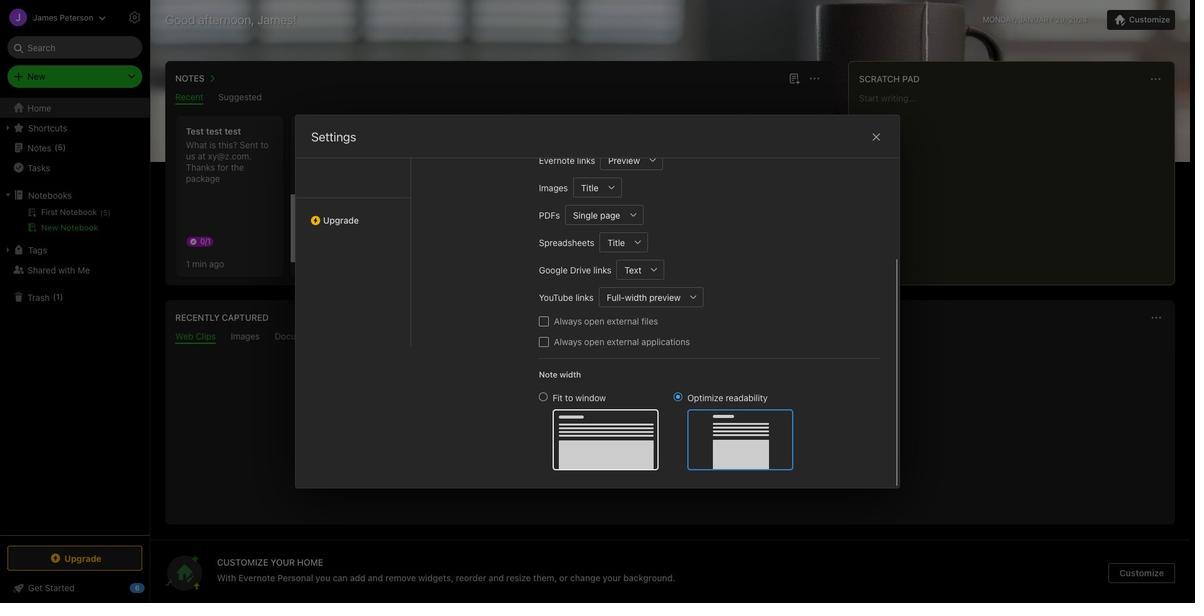 Task type: locate. For each thing, give the bounding box(es) containing it.
text button
[[617, 260, 645, 280]]

1
[[186, 259, 190, 269], [56, 292, 60, 302]]

1 horizontal spatial images
[[539, 183, 568, 193]]

web clips tab
[[175, 331, 216, 344]]

upgrade for 'upgrade' popup button to the left
[[64, 554, 102, 564]]

Choose default view option for Spreadsheets field
[[600, 233, 648, 253]]

tab list
[[427, 29, 529, 347], [168, 92, 831, 105], [168, 331, 1173, 344]]

2 always from the top
[[554, 337, 582, 348]]

0 vertical spatial title
[[581, 183, 599, 193]]

from
[[694, 439, 715, 450]]

pdfs
[[539, 210, 560, 221]]

suggested
[[218, 92, 262, 102]]

title for images
[[581, 183, 599, 193]]

images inside tab list
[[231, 331, 260, 342]]

save useful information from the web.
[[585, 439, 756, 450]]

2 and from the left
[[489, 573, 504, 584]]

at
[[198, 151, 206, 162]]

links right drive
[[594, 265, 612, 275]]

1 vertical spatial )
[[60, 292, 63, 302]]

recent tab
[[175, 92, 203, 105]]

( down shortcuts at the left top of page
[[54, 142, 58, 152]]

hicula
[[416, 151, 499, 173]]

always for always open external files
[[554, 316, 582, 327]]

1 open from the top
[[584, 316, 605, 327]]

nam
[[465, 151, 484, 162]]

and left resize
[[489, 573, 504, 584]]

1 vertical spatial always
[[554, 337, 582, 348]]

1 horizontal spatial to
[[565, 393, 573, 403]]

0 vertical spatial (
[[54, 142, 58, 152]]

new inside button
[[41, 223, 58, 233]]

note width
[[539, 370, 581, 380]]

images up "fun"
[[539, 183, 568, 193]]

preview button
[[600, 150, 643, 170]]

1 vertical spatial upgrade
[[64, 554, 102, 564]]

thumbnail image
[[291, 195, 398, 263], [552, 232, 596, 275]]

drive
[[570, 265, 591, 275]]

the right from
[[717, 439, 732, 450]]

remove
[[386, 573, 416, 584]]

insightful +1
[[558, 193, 605, 203]]

vulputate.
[[450, 173, 490, 184]]

0 horizontal spatial 1
[[56, 292, 60, 302]]

1 vertical spatial new
[[41, 223, 58, 233]]

tags button
[[0, 240, 149, 260]]

full-width preview button
[[599, 288, 684, 308]]

open
[[584, 316, 605, 327], [584, 337, 605, 348]]

qu...
[[443, 230, 461, 240]]

0 horizontal spatial upgrade button
[[7, 547, 142, 572]]

0 horizontal spatial test
[[186, 126, 204, 137]]

( right trash
[[53, 292, 56, 302]]

0 vertical spatial links
[[577, 155, 595, 166]]

customize
[[1130, 14, 1171, 24], [1120, 568, 1164, 579]]

notes for notes ( 5 )
[[27, 143, 51, 153]]

to right sent
[[261, 140, 269, 150]]

1 vertical spatial upgrade button
[[7, 547, 142, 572]]

the down xy@z.com.
[[231, 162, 244, 173]]

) right trash
[[60, 292, 63, 302]]

1 horizontal spatial width
[[625, 292, 647, 303]]

links
[[577, 155, 595, 166], [594, 265, 612, 275], [576, 292, 594, 303]]

settings image
[[127, 10, 142, 25]]

0 horizontal spatial title
[[581, 183, 599, 193]]

1 external from the top
[[607, 316, 639, 327]]

applications
[[642, 337, 690, 348]]

2024
[[1069, 15, 1088, 24]]

for
[[217, 162, 229, 173]]

dapibus
[[430, 207, 462, 218]]

1 vertical spatial (
[[53, 292, 56, 302]]

title button for spreadsheets
[[600, 233, 628, 253]]

0 vertical spatial new
[[27, 71, 45, 82]]

notes up recent at top left
[[175, 73, 205, 84]]

( inside notes ( 5 )
[[54, 142, 58, 152]]

0 vertical spatial 1
[[186, 259, 190, 269]]

links down drive
[[576, 292, 594, 303]]

test up what at the top left of the page
[[186, 126, 204, 137]]

me
[[78, 265, 90, 275]]

1 horizontal spatial and
[[489, 573, 504, 584]]

9:00
[[595, 166, 612, 175]]

images down captured
[[231, 331, 260, 342]]

1 horizontal spatial title
[[608, 237, 625, 248]]

title up insightful +1
[[581, 183, 599, 193]]

to right fit
[[565, 393, 573, 403]]

1 horizontal spatial notes
[[175, 73, 205, 84]]

youtube
[[539, 292, 573, 303]]

1 and from the left
[[368, 573, 383, 584]]

1 horizontal spatial thumbnail image
[[552, 232, 596, 275]]

useful
[[609, 439, 637, 450]]

some
[[561, 140, 583, 150]]

2 open from the top
[[584, 337, 605, 348]]

clips
[[196, 331, 216, 342]]

option group containing fit to window
[[539, 392, 794, 471]]

title
[[581, 183, 599, 193], [608, 237, 625, 248]]

width inside button
[[625, 292, 647, 303]]

width down "text"
[[625, 292, 647, 303]]

1 always from the top
[[554, 316, 582, 327]]

ac,
[[416, 207, 428, 218]]

widgets,
[[418, 573, 454, 584]]

title down page
[[608, 237, 625, 248]]

web.
[[734, 439, 756, 450]]

0 horizontal spatial upgrade
[[64, 554, 102, 564]]

0 vertical spatial upgrade
[[323, 215, 359, 226]]

external up always open external applications
[[607, 316, 639, 327]]

0 vertical spatial always
[[554, 316, 582, 327]]

1 vertical spatial external
[[607, 337, 639, 348]]

cursus
[[464, 207, 491, 218]]

notes inside button
[[175, 73, 205, 84]]

always right always open external files checkbox
[[554, 316, 582, 327]]

thumbnail image for editing some text... test test test test test test test test test hello world amiright
[[552, 232, 596, 275]]

1 vertical spatial 1
[[56, 292, 60, 302]]

notebook
[[61, 223, 98, 233]]

external down "always open external files"
[[607, 337, 639, 348]]

notes up 'tasks'
[[27, 143, 51, 153]]

0 vertical spatial title button
[[573, 178, 602, 198]]

suggested tab
[[218, 92, 262, 105]]

scratch pad
[[859, 74, 920, 84]]

upgrade for 'upgrade' popup button within the upgrade tab list
[[323, 215, 359, 226]]

links for youtube links
[[576, 292, 594, 303]]

fit to window
[[553, 393, 606, 403]]

test
[[186, 126, 204, 137], [530, 151, 547, 162]]

1 vertical spatial to
[[565, 393, 573, 403]]

0 vertical spatial notes
[[175, 73, 205, 84]]

Always open external files checkbox
[[539, 317, 549, 327]]

1 vertical spatial open
[[584, 337, 605, 348]]

afternoon,
[[198, 12, 254, 27]]

tab list for note width
[[427, 29, 529, 347]]

0 vertical spatial test
[[186, 126, 204, 137]]

0 vertical spatial the
[[231, 162, 244, 173]]

tree
[[0, 98, 150, 535]]

1 left the "min"
[[186, 259, 190, 269]]

1 vertical spatial notes
[[27, 143, 51, 153]]

0 vertical spatial open
[[584, 316, 605, 327]]

1 vertical spatial title button
[[600, 233, 628, 253]]

close image
[[869, 130, 884, 145]]

the inside test test test what is this? sent to us at xy@z.com. thanks for the package
[[231, 162, 244, 173]]

) inside notes ( 5 )
[[63, 142, 66, 152]]

tasks button
[[0, 158, 149, 178]]

Search text field
[[16, 36, 134, 59]]

0 vertical spatial to
[[261, 140, 269, 150]]

0 horizontal spatial and
[[368, 573, 383, 584]]

documents
[[275, 331, 321, 342]]

recently
[[175, 313, 220, 323]]

test
[[206, 126, 222, 137], [225, 126, 241, 137], [550, 151, 565, 162], [568, 151, 583, 162], [585, 151, 601, 162], [530, 162, 546, 173], [548, 162, 564, 173], [566, 162, 581, 173], [584, 162, 599, 173], [602, 162, 617, 173]]

1 vertical spatial evernote
[[239, 573, 275, 584]]

open up always open external applications
[[584, 316, 605, 327]]

) inside trash ( 1 )
[[60, 292, 63, 302]]

width for note
[[560, 370, 581, 380]]

) down shortcuts button
[[63, 142, 66, 152]]

)
[[63, 142, 66, 152], [60, 292, 63, 302]]

1 vertical spatial test
[[530, 151, 547, 162]]

links up dec 15, 2023, 9:00 am
[[577, 155, 595, 166]]

and right add
[[368, 573, 383, 584]]

full-width preview
[[607, 292, 681, 303]]

tags
[[28, 245, 47, 256]]

0 vertical spatial width
[[625, 292, 647, 303]]

1 vertical spatial links
[[594, 265, 612, 275]]

0 vertical spatial upgrade button
[[296, 198, 411, 231]]

customize
[[217, 558, 268, 568]]

0 horizontal spatial thumbnail image
[[291, 195, 398, 263]]

0 horizontal spatial evernote
[[239, 573, 275, 584]]

package
[[186, 173, 220, 184]]

dec
[[545, 166, 559, 175]]

0 vertical spatial )
[[63, 142, 66, 152]]

new notebook group
[[0, 205, 149, 240]]

option group
[[539, 392, 794, 471]]

good
[[165, 12, 195, 27]]

new up home
[[27, 71, 45, 82]]

2 external from the top
[[607, 337, 639, 348]]

new button
[[7, 66, 142, 88]]

0 horizontal spatial to
[[261, 140, 269, 150]]

tasks
[[27, 163, 50, 173]]

shared
[[27, 265, 56, 275]]

evernote down the customize
[[239, 573, 275, 584]]

maximus,
[[463, 218, 501, 229]]

1 right trash
[[56, 292, 60, 302]]

open down "always open external files"
[[584, 337, 605, 348]]

1 horizontal spatial upgrade button
[[296, 198, 411, 231]]

0 vertical spatial external
[[607, 316, 639, 327]]

always for always open external applications
[[554, 337, 582, 348]]

title inside choose default view option for images field
[[581, 183, 599, 193]]

1 horizontal spatial evernote
[[539, 155, 575, 166]]

the
[[231, 162, 244, 173], [717, 439, 732, 450]]

single page button
[[565, 205, 624, 225]]

Fit to window radio
[[539, 393, 548, 402]]

can
[[333, 573, 348, 584]]

preview
[[608, 155, 640, 166]]

single page
[[573, 210, 621, 221]]

1 horizontal spatial the
[[717, 439, 732, 450]]

0 horizontal spatial width
[[560, 370, 581, 380]]

None search field
[[16, 36, 134, 59]]

web
[[652, 465, 671, 476]]

captured
[[222, 313, 269, 323]]

always right always open external applications 'option'
[[554, 337, 582, 348]]

test down the editing
[[530, 151, 547, 162]]

( for notes
[[54, 142, 58, 152]]

content
[[674, 465, 710, 476]]

ac
[[464, 162, 474, 173]]

tab list containing web clips
[[168, 331, 1173, 344]]

width right note
[[560, 370, 581, 380]]

editing some text... test test test test test test test test test hello world amiright
[[530, 140, 617, 184]]

width
[[625, 292, 647, 303], [560, 370, 581, 380]]

notes inside notes ( 5 )
[[27, 143, 51, 153]]

readability
[[726, 393, 768, 403]]

1 horizontal spatial test
[[530, 151, 547, 162]]

upgrade inside tab list
[[323, 215, 359, 226]]

1 vertical spatial title
[[608, 237, 625, 248]]

thumbnail image for untitled
[[291, 195, 398, 263]]

0 horizontal spatial notes
[[27, 143, 51, 153]]

text...
[[585, 140, 608, 150]]

new
[[27, 71, 45, 82], [41, 223, 58, 233]]

web clips
[[175, 331, 216, 342]]

1 horizontal spatial upgrade
[[323, 215, 359, 226]]

title inside field
[[608, 237, 625, 248]]

1 vertical spatial images
[[231, 331, 260, 342]]

2 vertical spatial links
[[576, 292, 594, 303]]

bibendum
[[416, 196, 456, 207]]

new up tags
[[41, 223, 58, 233]]

clip
[[631, 465, 649, 476]]

single
[[573, 210, 598, 221]]

new inside popup button
[[27, 71, 45, 82]]

notebooks
[[28, 190, 72, 201]]

Always open external applications checkbox
[[539, 337, 549, 347]]

tree containing home
[[0, 98, 150, 535]]

0 horizontal spatial images
[[231, 331, 260, 342]]

is
[[210, 140, 216, 150]]

evernote up dec
[[539, 155, 575, 166]]

etiam
[[416, 140, 438, 150]]

1 vertical spatial width
[[560, 370, 581, 380]]

0 horizontal spatial the
[[231, 162, 244, 173]]

width for full-
[[625, 292, 647, 303]]

( inside trash ( 1 )
[[53, 292, 56, 302]]

ve
[[486, 151, 499, 162]]



Task type: vqa. For each thing, say whether or not it's contained in the screenshot.
more actions FIELD
no



Task type: describe. For each thing, give the bounding box(es) containing it.
window
[[576, 393, 606, 403]]

expand notebooks image
[[3, 190, 13, 200]]

( for trash
[[53, 292, 56, 302]]

recently captured
[[175, 313, 269, 323]]

shared with me link
[[0, 260, 149, 280]]

editing
[[530, 140, 558, 150]]

trash
[[27, 292, 50, 303]]

evernote inside customize your home with evernote personal you can add and remove widgets, reorder and resize them, or change your background.
[[239, 573, 275, 584]]

tab list for save useful information from the web.
[[168, 331, 1173, 344]]

scratch
[[859, 74, 900, 84]]

xy@z.com.
[[208, 151, 252, 162]]

test inside test test test what is this? sent to us at xy@z.com. thanks for the package
[[186, 126, 204, 137]]

ago
[[209, 259, 224, 269]]

clip web content
[[631, 465, 710, 476]]

title for spreadsheets
[[608, 237, 625, 248]]

orci,
[[461, 185, 478, 195]]

1 inside trash ( 1 )
[[56, 292, 60, 302]]

to inside option group
[[565, 393, 573, 403]]

monday, january 29, 2024
[[983, 15, 1088, 24]]

this?
[[218, 140, 237, 150]]

change
[[570, 573, 601, 584]]

page
[[600, 210, 621, 221]]

external for files
[[607, 316, 639, 327]]

11/7/23
[[645, 259, 673, 269]]

purus
[[475, 196, 498, 207]]

0 vertical spatial images
[[539, 183, 568, 193]]

1 horizontal spatial 1
[[186, 259, 190, 269]]

web
[[175, 331, 193, 342]]

dec 15, 2023, 9:00 am
[[545, 166, 626, 175]]

youtube links
[[539, 292, 594, 303]]

monday,
[[983, 15, 1017, 24]]

new for new notebook
[[41, 223, 58, 233]]

us
[[186, 151, 195, 162]]

29,
[[1056, 15, 1067, 24]]

tab list containing recent
[[168, 92, 831, 105]]

1 vertical spatial customize button
[[1109, 564, 1176, 584]]

your
[[603, 573, 621, 584]]

untitled
[[301, 126, 334, 137]]

Start writing… text field
[[859, 93, 1174, 275]]

add
[[350, 573, 366, 584]]

Choose default view option for Google Drive links field
[[617, 260, 665, 280]]

to inside test test test what is this? sent to us at xy@z.com. thanks for the package
[[261, 140, 269, 150]]

resize
[[506, 573, 531, 584]]

title button for images
[[573, 178, 602, 198]]

min
[[192, 259, 207, 269]]

documents tab
[[275, 331, 321, 344]]

15,
[[561, 166, 571, 175]]

open for always open external files
[[584, 316, 605, 327]]

fuam
[[442, 162, 462, 173]]

Choose default view option for Images field
[[573, 178, 622, 198]]

0 vertical spatial evernote
[[539, 155, 575, 166]]

google
[[539, 265, 568, 275]]

customize your home with evernote personal you can add and remove widgets, reorder and resize them, or change your background.
[[217, 558, 676, 584]]

home
[[297, 558, 323, 568]]

0/2
[[545, 180, 556, 189]]

home link
[[0, 98, 150, 118]]

0 vertical spatial customize button
[[1108, 10, 1176, 30]]

with
[[58, 265, 75, 275]]

reorder
[[456, 573, 487, 584]]

notes for notes
[[175, 73, 205, 84]]

2023,
[[573, 166, 593, 175]]

james!
[[257, 12, 297, 27]]

january
[[1019, 15, 1054, 24]]

risus.
[[416, 218, 437, 229]]

personal info tab
[[296, 135, 410, 160]]

) for notes
[[63, 142, 66, 152]]

open for always open external applications
[[584, 337, 605, 348]]

shortcuts button
[[0, 118, 149, 138]]

images tab
[[231, 331, 260, 344]]

test inside editing some text... test test test test test test test test test hello world amiright
[[530, 151, 547, 162]]

fun
[[536, 193, 548, 203]]

expand tags image
[[3, 245, 13, 255]]

12/13/23
[[530, 211, 565, 222]]

shortcuts
[[28, 123, 67, 133]]

upgrade tab list
[[296, 17, 411, 347]]

new notebook button
[[0, 220, 149, 235]]

Choose default view option for Evernote links field
[[600, 150, 663, 170]]

untitled button
[[291, 116, 398, 277]]

am
[[614, 166, 626, 175]]

tus
[[416, 140, 503, 162]]

etiam fermentum luc tus ultrices. nam ve hicula fuam ac eleifend vulputate. mauris nisi orci, bibendum sed purus ac, dapibus cursus risus. proin maximus, augue qu...
[[416, 140, 503, 240]]

optimize
[[688, 393, 724, 403]]

fit
[[553, 393, 563, 403]]

external for applications
[[607, 337, 639, 348]]

11/7/23 button
[[635, 116, 743, 277]]

Choose default view option for PDFs field
[[565, 205, 644, 225]]

amiright
[[579, 173, 612, 184]]

your
[[271, 558, 295, 568]]

insightful
[[558, 193, 591, 203]]

background.
[[624, 573, 676, 584]]

personal
[[278, 573, 313, 584]]

Choose default view option for YouTube links field
[[599, 288, 704, 308]]

1 vertical spatial customize
[[1120, 568, 1164, 579]]

Optimize readability radio
[[674, 393, 683, 402]]

settings
[[311, 130, 356, 144]]

1 vertical spatial the
[[717, 439, 732, 450]]

links for evernote links
[[577, 155, 595, 166]]

0 vertical spatial customize
[[1130, 14, 1171, 24]]

) for trash
[[60, 292, 63, 302]]

google drive links
[[539, 265, 612, 275]]

clip web content button
[[620, 460, 721, 482]]

eleifend
[[416, 173, 448, 184]]

recently captured button
[[173, 311, 269, 326]]

proin
[[440, 218, 460, 229]]

notes ( 5 )
[[27, 142, 66, 153]]

with
[[217, 573, 236, 584]]

files
[[642, 316, 658, 327]]

upgrade button inside upgrade tab list
[[296, 198, 411, 231]]

5
[[58, 142, 63, 152]]

new for new
[[27, 71, 45, 82]]

sent
[[240, 140, 258, 150]]

always open external applications
[[554, 337, 690, 348]]

fermentum
[[440, 140, 484, 150]]

them,
[[533, 573, 557, 584]]

pad
[[903, 74, 920, 84]]



